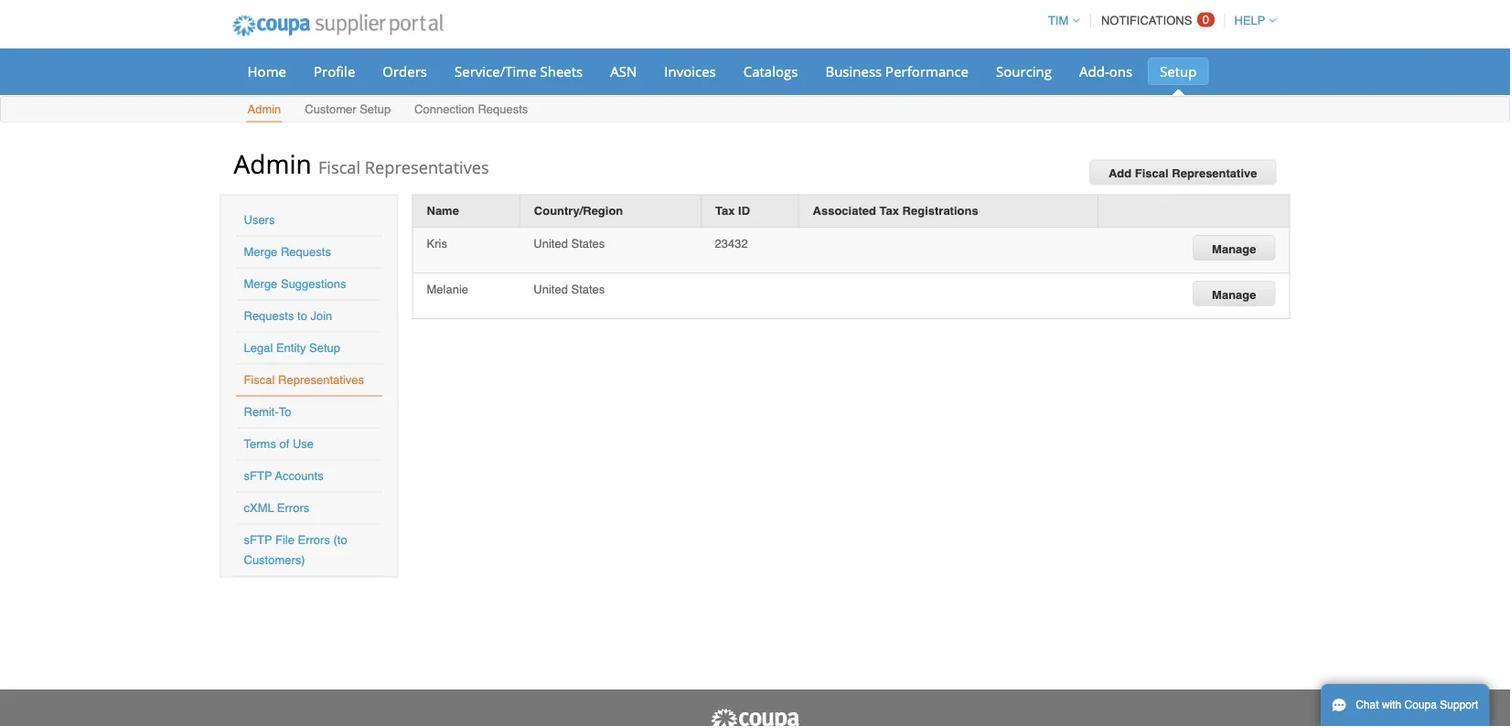 Task type: vqa. For each thing, say whether or not it's contained in the screenshot.
No Connected Customers text box
no



Task type: describe. For each thing, give the bounding box(es) containing it.
catalogs
[[743, 62, 798, 80]]

1 vertical spatial representatives
[[278, 373, 364, 387]]

merge requests link
[[244, 245, 331, 259]]

0 horizontal spatial fiscal
[[244, 373, 275, 387]]

sftp file errors (to customers) link
[[244, 533, 347, 567]]

cxml errors
[[244, 501, 309, 515]]

sftp for sftp accounts
[[244, 469, 272, 483]]

file
[[275, 533, 294, 547]]

customer setup
[[305, 102, 391, 116]]

add-
[[1079, 62, 1109, 80]]

orders
[[383, 62, 427, 80]]

name
[[427, 204, 459, 218]]

remit-to link
[[244, 405, 291, 419]]

sheets
[[540, 62, 583, 80]]

0
[[1203, 13, 1209, 27]]

fiscal for admin
[[318, 155, 360, 178]]

manage for melanie
[[1212, 288, 1256, 301]]

registrations
[[902, 204, 978, 218]]

profile link
[[302, 58, 367, 85]]

use
[[293, 437, 314, 451]]

support
[[1440, 699, 1478, 712]]

merge for merge requests
[[244, 245, 277, 259]]

customer
[[305, 102, 356, 116]]

1 horizontal spatial coupa supplier portal image
[[709, 708, 801, 726]]

connection requests
[[414, 102, 528, 116]]

terms of use
[[244, 437, 314, 451]]

notifications
[[1101, 14, 1192, 27]]

terms of use link
[[244, 437, 314, 451]]

0 vertical spatial coupa supplier portal image
[[220, 3, 456, 48]]

23432
[[715, 237, 748, 250]]

users link
[[244, 213, 275, 227]]

merge for merge suggestions
[[244, 277, 277, 291]]

profile
[[314, 62, 355, 80]]

representative
[[1172, 166, 1257, 180]]

invoices link
[[652, 58, 728, 85]]

home
[[247, 62, 286, 80]]

sourcing link
[[984, 58, 1064, 85]]

country/region
[[534, 204, 623, 218]]

orders link
[[371, 58, 439, 85]]

to
[[279, 405, 291, 419]]

legal entity setup
[[244, 341, 340, 355]]

connection
[[414, 102, 475, 116]]

service/time sheets link
[[443, 58, 595, 85]]

united states for melanie
[[534, 282, 605, 296]]

manage link for melanie
[[1193, 281, 1275, 306]]

states for melanie
[[571, 282, 605, 296]]

asn
[[610, 62, 637, 80]]

tax id
[[715, 204, 750, 218]]

merge suggestions
[[244, 277, 346, 291]]

setup link
[[1148, 58, 1209, 85]]

0 vertical spatial errors
[[277, 501, 309, 515]]

fiscal representatives
[[244, 373, 364, 387]]

ons
[[1109, 62, 1132, 80]]

to
[[297, 309, 307, 323]]

asn link
[[598, 58, 649, 85]]

performance
[[886, 62, 969, 80]]

setup inside "link"
[[1160, 62, 1197, 80]]

requests to join link
[[244, 309, 332, 323]]

admin fiscal representatives
[[234, 146, 489, 181]]

2 vertical spatial setup
[[309, 341, 340, 355]]

terms
[[244, 437, 276, 451]]



Task type: locate. For each thing, give the bounding box(es) containing it.
fiscal
[[318, 155, 360, 178], [1135, 166, 1169, 180], [244, 373, 275, 387]]

fiscal representatives link
[[244, 373, 364, 387]]

merge
[[244, 245, 277, 259], [244, 277, 277, 291]]

setup down 'notifications 0'
[[1160, 62, 1197, 80]]

2 united states from the top
[[534, 282, 605, 296]]

1 manage link from the top
[[1193, 235, 1275, 261]]

states
[[571, 237, 605, 250], [571, 282, 605, 296]]

errors
[[277, 501, 309, 515], [298, 533, 330, 547]]

notifications 0
[[1101, 13, 1209, 27]]

catalogs link
[[731, 58, 810, 85]]

fiscal down customer setup link
[[318, 155, 360, 178]]

legal entity setup link
[[244, 341, 340, 355]]

1 vertical spatial errors
[[298, 533, 330, 547]]

fiscal for add
[[1135, 166, 1169, 180]]

1 vertical spatial manage
[[1212, 288, 1256, 301]]

invoices
[[664, 62, 716, 80]]

navigation containing notifications 0
[[1040, 3, 1276, 38]]

coupa supplier portal image
[[220, 3, 456, 48], [709, 708, 801, 726]]

representatives inside admin fiscal representatives
[[365, 155, 489, 178]]

1 united from the top
[[534, 237, 568, 250]]

1 vertical spatial manage link
[[1193, 281, 1275, 306]]

requests left to
[[244, 309, 294, 323]]

united states
[[534, 237, 605, 250], [534, 282, 605, 296]]

home link
[[236, 58, 298, 85]]

customer setup link
[[304, 98, 392, 122]]

requests for merge requests
[[281, 245, 331, 259]]

melanie
[[427, 282, 468, 296]]

united for kris
[[534, 237, 568, 250]]

business performance
[[825, 62, 969, 80]]

setup right customer
[[360, 102, 391, 116]]

connection requests link
[[413, 98, 529, 122]]

0 horizontal spatial setup
[[309, 341, 340, 355]]

tax right associated
[[879, 204, 899, 218]]

requests down service/time
[[478, 102, 528, 116]]

sftp accounts link
[[244, 469, 324, 483]]

merge down merge requests
[[244, 277, 277, 291]]

requests
[[478, 102, 528, 116], [281, 245, 331, 259], [244, 309, 294, 323]]

admin down home link
[[247, 102, 281, 116]]

2 states from the top
[[571, 282, 605, 296]]

requests up 'suggestions'
[[281, 245, 331, 259]]

1 manage from the top
[[1212, 242, 1256, 256]]

2 horizontal spatial fiscal
[[1135, 166, 1169, 180]]

chat with coupa support button
[[1321, 684, 1489, 726]]

1 vertical spatial states
[[571, 282, 605, 296]]

0 horizontal spatial tax
[[715, 204, 735, 218]]

0 vertical spatial sftp
[[244, 469, 272, 483]]

business
[[825, 62, 882, 80]]

states for kris
[[571, 237, 605, 250]]

service/time sheets
[[455, 62, 583, 80]]

representatives up name at the left of the page
[[365, 155, 489, 178]]

1 tax from the left
[[715, 204, 735, 218]]

1 horizontal spatial setup
[[360, 102, 391, 116]]

errors inside sftp file errors (to customers)
[[298, 533, 330, 547]]

1 states from the top
[[571, 237, 605, 250]]

help
[[1234, 14, 1265, 27]]

chat with coupa support
[[1356, 699, 1478, 712]]

sftp
[[244, 469, 272, 483], [244, 533, 272, 547]]

sftp up cxml
[[244, 469, 272, 483]]

0 vertical spatial requests
[[478, 102, 528, 116]]

associated tax registrations
[[813, 204, 978, 218]]

0 horizontal spatial coupa supplier portal image
[[220, 3, 456, 48]]

tax
[[715, 204, 735, 218], [879, 204, 899, 218]]

of
[[279, 437, 289, 451]]

add-ons
[[1079, 62, 1132, 80]]

legal
[[244, 341, 273, 355]]

2 manage from the top
[[1212, 288, 1256, 301]]

business performance link
[[814, 58, 981, 85]]

2 manage link from the top
[[1193, 281, 1275, 306]]

admin down admin link on the left top of page
[[234, 146, 312, 181]]

add fiscal representative
[[1109, 166, 1257, 180]]

1 vertical spatial united
[[534, 282, 568, 296]]

service/time
[[455, 62, 537, 80]]

0 vertical spatial admin
[[247, 102, 281, 116]]

united states for kris
[[534, 237, 605, 250]]

users
[[244, 213, 275, 227]]

merge down users
[[244, 245, 277, 259]]

1 sftp from the top
[[244, 469, 272, 483]]

fiscal inside admin fiscal representatives
[[318, 155, 360, 178]]

admin link
[[247, 98, 282, 122]]

tax left id
[[715, 204, 735, 218]]

1 vertical spatial sftp
[[244, 533, 272, 547]]

requests for connection requests
[[478, 102, 528, 116]]

2 horizontal spatial setup
[[1160, 62, 1197, 80]]

requests inside "link"
[[478, 102, 528, 116]]

add
[[1109, 166, 1132, 180]]

0 vertical spatial setup
[[1160, 62, 1197, 80]]

merge suggestions link
[[244, 277, 346, 291]]

1 vertical spatial requests
[[281, 245, 331, 259]]

1 horizontal spatial tax
[[879, 204, 899, 218]]

add fiscal representative link
[[1089, 160, 1276, 185]]

0 vertical spatial merge
[[244, 245, 277, 259]]

customers)
[[244, 553, 305, 567]]

navigation
[[1040, 3, 1276, 38]]

1 vertical spatial coupa supplier portal image
[[709, 708, 801, 726]]

with
[[1382, 699, 1402, 712]]

2 united from the top
[[534, 282, 568, 296]]

entity
[[276, 341, 306, 355]]

remit-to
[[244, 405, 291, 419]]

2 tax from the left
[[879, 204, 899, 218]]

manage for kris
[[1212, 242, 1256, 256]]

requests to join
[[244, 309, 332, 323]]

chat
[[1356, 699, 1379, 712]]

sftp accounts
[[244, 469, 324, 483]]

coupa
[[1405, 699, 1437, 712]]

add-ons link
[[1067, 58, 1144, 85]]

accounts
[[275, 469, 324, 483]]

(to
[[333, 533, 347, 547]]

fiscal right add
[[1135, 166, 1169, 180]]

errors down accounts
[[277, 501, 309, 515]]

1 vertical spatial setup
[[360, 102, 391, 116]]

admin
[[247, 102, 281, 116], [234, 146, 312, 181]]

2 merge from the top
[[244, 277, 277, 291]]

1 vertical spatial merge
[[244, 277, 277, 291]]

1 merge from the top
[[244, 245, 277, 259]]

manage link for kris
[[1193, 235, 1275, 261]]

kris
[[427, 237, 447, 250]]

0 vertical spatial united states
[[534, 237, 605, 250]]

tim
[[1048, 14, 1069, 27]]

sftp for sftp file errors (to customers)
[[244, 533, 272, 547]]

help link
[[1226, 14, 1276, 27]]

0 vertical spatial manage link
[[1193, 235, 1275, 261]]

representatives
[[365, 155, 489, 178], [278, 373, 364, 387]]

sftp up customers)
[[244, 533, 272, 547]]

1 united states from the top
[[534, 237, 605, 250]]

setup down join
[[309, 341, 340, 355]]

sourcing
[[996, 62, 1052, 80]]

0 vertical spatial united
[[534, 237, 568, 250]]

suggestions
[[281, 277, 346, 291]]

id
[[738, 204, 750, 218]]

0 vertical spatial states
[[571, 237, 605, 250]]

tim link
[[1040, 14, 1080, 27]]

admin for admin
[[247, 102, 281, 116]]

merge requests
[[244, 245, 331, 259]]

manage
[[1212, 242, 1256, 256], [1212, 288, 1256, 301]]

remit-
[[244, 405, 279, 419]]

representatives down the legal entity setup
[[278, 373, 364, 387]]

fiscal down legal at the top left of the page
[[244, 373, 275, 387]]

2 vertical spatial requests
[[244, 309, 294, 323]]

cxml errors link
[[244, 501, 309, 515]]

1 horizontal spatial fiscal
[[318, 155, 360, 178]]

errors left (to
[[298, 533, 330, 547]]

1 vertical spatial admin
[[234, 146, 312, 181]]

admin for admin fiscal representatives
[[234, 146, 312, 181]]

sftp inside sftp file errors (to customers)
[[244, 533, 272, 547]]

sftp file errors (to customers)
[[244, 533, 347, 567]]

united for melanie
[[534, 282, 568, 296]]

cxml
[[244, 501, 274, 515]]

2 sftp from the top
[[244, 533, 272, 547]]

united
[[534, 237, 568, 250], [534, 282, 568, 296]]

associated
[[813, 204, 876, 218]]

0 vertical spatial manage
[[1212, 242, 1256, 256]]

0 vertical spatial representatives
[[365, 155, 489, 178]]

1 vertical spatial united states
[[534, 282, 605, 296]]

join
[[311, 309, 332, 323]]



